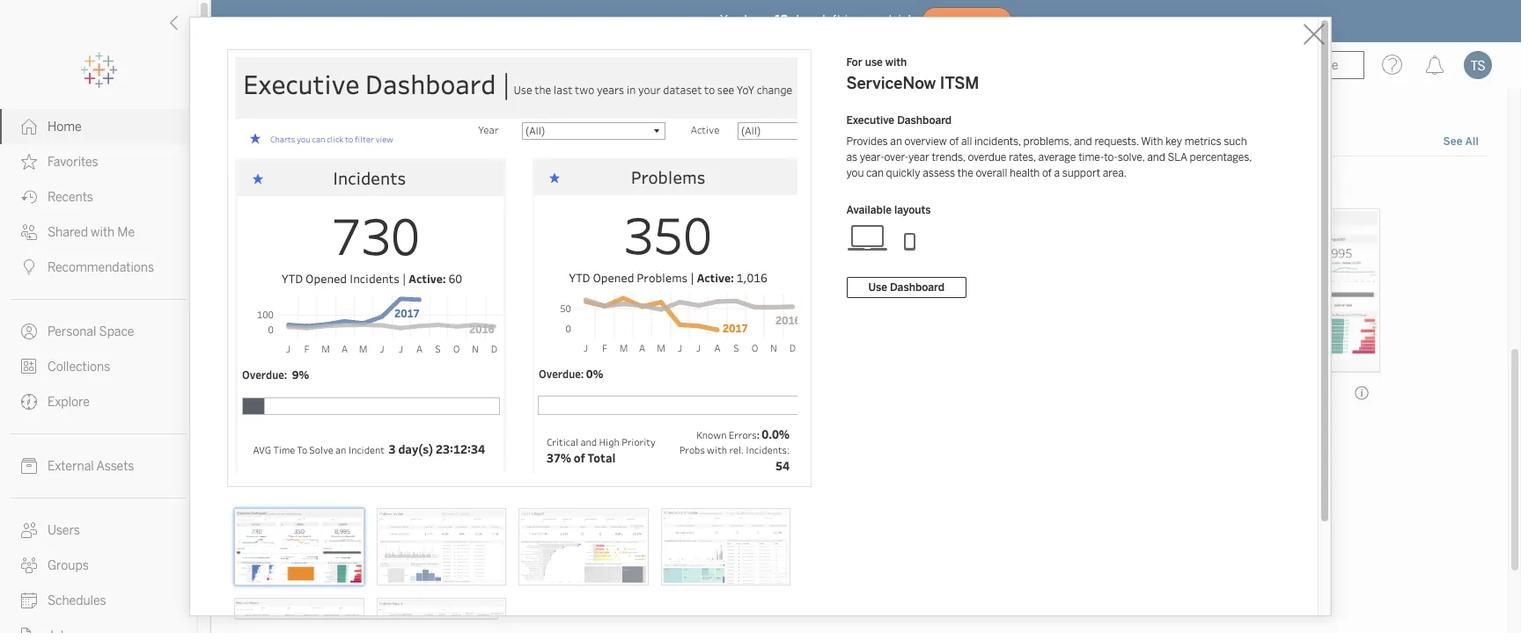 Task type: describe. For each thing, give the bounding box(es) containing it.
servicenow
[[846, 74, 936, 93]]

metrics
[[1185, 136, 1222, 148]]

health
[[1010, 167, 1040, 180]]

favorites
[[48, 155, 98, 170]]

1 vertical spatial use
[[628, 176, 648, 191]]

percentages,
[[1190, 151, 1252, 164]]

sample
[[651, 176, 692, 191]]

me
[[117, 225, 135, 240]]

recents
[[48, 190, 93, 205]]

sign
[[460, 176, 484, 191]]

itsm
[[940, 74, 979, 93]]

pre-
[[307, 176, 330, 191]]

shared with me link
[[0, 215, 197, 250]]

favorites link
[[0, 144, 197, 180]]

recommendations link
[[0, 250, 197, 285]]

0 horizontal spatial a
[[297, 176, 304, 191]]

external
[[48, 460, 94, 475]]

shared with me
[[48, 225, 135, 240]]

buy now button
[[922, 7, 1013, 35]]

1 data from the left
[[542, 176, 567, 191]]

navigation panel element
[[0, 53, 197, 634]]

use dashboard button
[[846, 277, 967, 298]]

collections
[[48, 360, 110, 375]]

personal space link
[[0, 314, 197, 350]]

area.
[[1103, 167, 1127, 180]]

0 vertical spatial of
[[949, 136, 959, 148]]

1 horizontal spatial and
[[1147, 151, 1165, 164]]

to-
[[1104, 151, 1118, 164]]

groups
[[48, 559, 89, 574]]

all
[[961, 136, 972, 148]]

built
[[330, 176, 354, 191]]

sla
[[1168, 151, 1187, 164]]

buy
[[944, 15, 964, 27]]

schedules link
[[0, 584, 197, 619]]

buy now
[[944, 15, 991, 27]]

average
[[1038, 151, 1076, 164]]

requests.
[[1095, 136, 1139, 148]]

problems,
[[1023, 136, 1072, 148]]

you have 13 days left in your trial.
[[720, 13, 915, 28]]

available layouts
[[846, 204, 931, 217]]

layouts
[[894, 204, 931, 217]]

1 vertical spatial of
[[1042, 167, 1052, 180]]

such
[[1224, 136, 1247, 148]]

use
[[868, 282, 887, 294]]

phone image
[[889, 224, 931, 252]]

executive
[[846, 114, 895, 127]]

start from a pre-built workbook. simply sign in to your data source, or use sample data to get started.
[[236, 176, 802, 191]]

external assets link
[[0, 449, 197, 484]]

incidents,
[[975, 136, 1021, 148]]

or
[[613, 176, 625, 191]]

marketo
[[539, 386, 587, 401]]

executive dashboard provides an overview of all incidents, problems, and requests. with key metrics such as year-over-year trends, overdue rates, average time-to-solve, and sla percentages, you can quickly assess the overall health of a support area.
[[846, 114, 1252, 180]]

a inside executive dashboard provides an overview of all incidents, problems, and requests. with key metrics such as year-over-year trends, overdue rates, average time-to-solve, and sla percentages, you can quickly assess the overall health of a support area.
[[1054, 167, 1060, 180]]

available
[[846, 204, 892, 217]]

main navigation. press the up and down arrow keys to access links. element
[[0, 109, 197, 634]]

0 vertical spatial your
[[859, 13, 885, 28]]

trial.
[[888, 13, 915, 28]]

accelerators
[[236, 130, 327, 149]]

see
[[1443, 136, 1463, 148]]



Task type: vqa. For each thing, say whether or not it's contained in the screenshot.
description within the Column Details dialog
no



Task type: locate. For each thing, give the bounding box(es) containing it.
explore link
[[0, 385, 197, 420]]

with inside main navigation. press the up and down arrow keys to access links. element
[[91, 225, 115, 240]]

an
[[890, 136, 902, 148]]

explore
[[48, 395, 90, 410]]

0 horizontal spatial with
[[91, 225, 115, 240]]

1 to from the left
[[499, 176, 511, 191]]

of left all in the top right of the page
[[949, 136, 959, 148]]

dashboard up overview
[[897, 114, 952, 127]]

have
[[744, 13, 771, 28]]

use inside for use with servicenow itsm
[[865, 56, 883, 69]]

1 horizontal spatial with
[[886, 56, 907, 69]]

0 vertical spatial in
[[845, 13, 855, 28]]

dashboard inside use dashboard button
[[890, 282, 945, 294]]

personal
[[48, 325, 96, 340]]

source,
[[570, 176, 610, 191]]

to right the 'sign'
[[499, 176, 511, 191]]

quickly
[[886, 167, 920, 180]]

overall
[[976, 167, 1007, 180]]

assess
[[923, 167, 955, 180]]

year-
[[860, 151, 884, 164]]

a
[[1054, 167, 1060, 180], [297, 176, 304, 191]]

key
[[1166, 136, 1182, 148]]

groups link
[[0, 548, 197, 584]]

personal space
[[48, 325, 134, 340]]

use
[[865, 56, 883, 69], [628, 176, 648, 191]]

1 vertical spatial dashboard
[[890, 282, 945, 294]]

use right or
[[628, 176, 648, 191]]

0 horizontal spatial data
[[542, 176, 567, 191]]

see all
[[1443, 136, 1479, 148]]

dashboard for executive
[[897, 114, 952, 127]]

all
[[1465, 136, 1479, 148]]

from
[[267, 176, 294, 191]]

use dashboard
[[868, 282, 945, 294]]

recommendations
[[48, 261, 154, 276]]

0 vertical spatial and
[[1074, 136, 1092, 148]]

1 horizontal spatial in
[[845, 13, 855, 28]]

use right for
[[865, 56, 883, 69]]

started.
[[758, 176, 802, 191]]

provides
[[846, 136, 888, 148]]

13
[[775, 13, 788, 28]]

problem tracker for it staff image
[[376, 509, 506, 586]]

solve,
[[1118, 151, 1145, 164]]

0 horizontal spatial in
[[486, 176, 497, 191]]

trends,
[[932, 151, 966, 164]]

0 vertical spatial use
[[865, 56, 883, 69]]

dashboard right the use
[[890, 282, 945, 294]]

1 vertical spatial in
[[486, 176, 497, 191]]

1 vertical spatial your
[[514, 176, 539, 191]]

collections link
[[0, 350, 197, 385]]

0 horizontal spatial use
[[628, 176, 648, 191]]

incident tracker for it staff image
[[661, 509, 791, 586]]

to left get
[[723, 176, 734, 191]]

your
[[859, 13, 885, 28], [514, 176, 539, 191]]

home link
[[0, 109, 197, 144]]

and up time-
[[1074, 136, 1092, 148]]

dashboard inside executive dashboard provides an overview of all incidents, problems, and requests. with key metrics such as year-over-year trends, overdue rates, average time-to-solve, and sla percentages, you can quickly assess the overall health of a support area.
[[897, 114, 952, 127]]

the
[[958, 167, 973, 180]]

dashboard
[[897, 114, 952, 127], [890, 282, 945, 294]]

request report for it managers image
[[234, 598, 364, 634]]

1 horizontal spatial your
[[859, 13, 885, 28]]

with
[[886, 56, 907, 69], [91, 225, 115, 240]]

get
[[737, 176, 755, 191]]

left
[[823, 13, 841, 28]]

your right the 'sign'
[[514, 176, 539, 191]]

year
[[909, 151, 929, 164]]

home
[[48, 120, 82, 135]]

of down average at the top right of page
[[1042, 167, 1052, 180]]

problem report for it managers image
[[376, 598, 506, 634]]

assets
[[96, 460, 134, 475]]

data
[[542, 176, 567, 191], [695, 176, 720, 191]]

data right sample
[[695, 176, 720, 191]]

simply
[[419, 176, 458, 191]]

with left the me
[[91, 225, 115, 240]]

shared
[[48, 225, 88, 240]]

a left pre-
[[297, 176, 304, 191]]

salesforce
[[245, 386, 306, 401]]

in right the 'sign'
[[486, 176, 497, 191]]

overdue
[[968, 151, 1007, 164]]

0 horizontal spatial and
[[1074, 136, 1092, 148]]

1 horizontal spatial use
[[865, 56, 883, 69]]

support
[[1062, 167, 1100, 180]]

for use with servicenow itsm
[[846, 56, 979, 93]]

now
[[967, 15, 991, 27]]

1 horizontal spatial of
[[1042, 167, 1052, 180]]

in right the left
[[845, 13, 855, 28]]

0 vertical spatial dashboard
[[897, 114, 952, 127]]

0 horizontal spatial to
[[499, 176, 511, 191]]

executive dashboard image
[[234, 509, 364, 586]]

see all link
[[1443, 133, 1480, 152]]

1 horizontal spatial a
[[1054, 167, 1060, 180]]

you
[[720, 13, 741, 28]]

start
[[236, 176, 265, 191]]

for
[[846, 56, 862, 69]]

2 to from the left
[[723, 176, 734, 191]]

can
[[866, 167, 884, 180]]

as
[[846, 151, 858, 164]]

laptop image
[[846, 224, 889, 252]]

to
[[499, 176, 511, 191], [723, 176, 734, 191]]

your left trial.
[[859, 13, 885, 28]]

days
[[792, 13, 819, 28]]

0 horizontal spatial of
[[949, 136, 959, 148]]

data left source,
[[542, 176, 567, 191]]

1 horizontal spatial to
[[723, 176, 734, 191]]

recents link
[[0, 180, 197, 215]]

you
[[846, 167, 864, 180]]

and down with at right
[[1147, 151, 1165, 164]]

with
[[1141, 136, 1163, 148]]

1 vertical spatial with
[[91, 225, 115, 240]]

a down average at the top right of page
[[1054, 167, 1060, 180]]

users
[[48, 524, 80, 539]]

over-
[[884, 151, 909, 164]]

0 horizontal spatial your
[[514, 176, 539, 191]]

overview
[[905, 136, 947, 148]]

rates,
[[1009, 151, 1036, 164]]

workbook.
[[357, 176, 416, 191]]

schedules
[[48, 594, 106, 609]]

0 vertical spatial with
[[886, 56, 907, 69]]

1 vertical spatial and
[[1147, 151, 1165, 164]]

space
[[99, 325, 134, 340]]

in
[[845, 13, 855, 28], [486, 176, 497, 191]]

external assets
[[48, 460, 134, 475]]

dashboard for use
[[890, 282, 945, 294]]

1 horizontal spatial data
[[695, 176, 720, 191]]

users link
[[0, 513, 197, 548]]

2 data from the left
[[695, 176, 720, 191]]

time-
[[1079, 151, 1104, 164]]

incident report for it managers image
[[519, 509, 648, 586]]

with inside for use with servicenow itsm
[[886, 56, 907, 69]]

with up servicenow
[[886, 56, 907, 69]]



